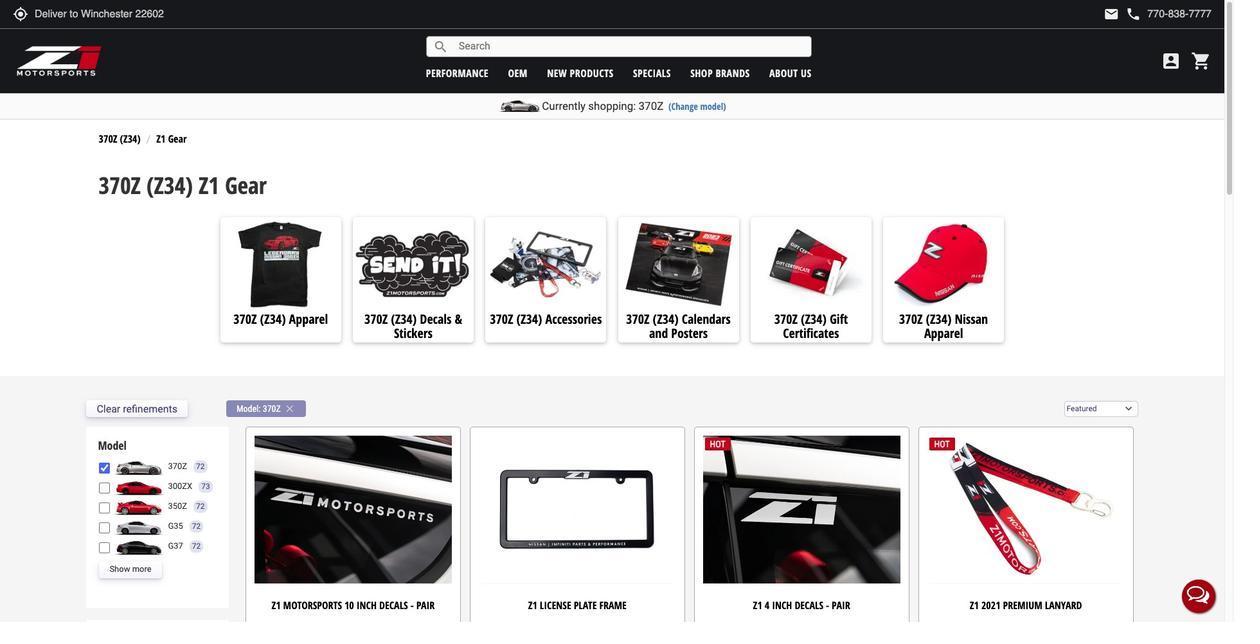 Task type: locate. For each thing, give the bounding box(es) containing it.
my_location
[[13, 6, 28, 22]]

0 horizontal spatial apparel
[[289, 310, 328, 328]]

None checkbox
[[99, 543, 110, 554]]

close
[[284, 403, 296, 415]]

1 horizontal spatial -
[[826, 599, 829, 613]]

370z for 370z (z34) accessories
[[490, 310, 513, 328]]

1 horizontal spatial apparel
[[924, 324, 963, 342]]

gift
[[830, 310, 848, 328]]

1 - from the left
[[411, 599, 414, 613]]

pair
[[416, 599, 435, 613], [832, 599, 850, 613]]

370z inside 370z (z34) nissan apparel
[[899, 310, 923, 328]]

73
[[201, 482, 210, 491]]

370z (z34) accessories link
[[486, 310, 606, 330]]

(z34) for 370z (z34) z1 gear
[[146, 170, 193, 201]]

mail link
[[1104, 6, 1119, 22]]

(z34) for 370z (z34) apparel
[[260, 310, 286, 328]]

apparel
[[289, 310, 328, 328], [924, 324, 963, 342]]

z1 gear link
[[156, 132, 187, 146]]

(z34) inside 370z (z34) calendars and posters
[[653, 310, 679, 328]]

72 for 350z
[[196, 502, 205, 511]]

g37
[[168, 542, 183, 551]]

specials link
[[633, 66, 671, 80]]

nissan 370z z34 2009 2010 2011 2012 2013 2014 2015 2016 2017 2018 2019 3.7l vq37vhr vhr nismo z1 motorsports image
[[113, 459, 165, 476]]

decals right 4
[[795, 599, 824, 613]]

frame
[[599, 599, 627, 613]]

oem link
[[508, 66, 528, 80]]

us
[[801, 66, 812, 80]]

decals left &
[[420, 310, 452, 328]]

Search search field
[[449, 37, 811, 57]]

350z
[[168, 502, 187, 511]]

performance link
[[426, 66, 489, 80]]

72 right g37
[[192, 542, 201, 551]]

0 horizontal spatial pair
[[416, 599, 435, 613]]

(z34) for 370z (z34) nissan apparel
[[926, 310, 952, 328]]

(z34) inside the 370z (z34) decals & stickers
[[391, 310, 417, 328]]

370z (z34) decals & stickers link
[[353, 310, 474, 342]]

(z34) inside 370z (z34) gift certificates
[[801, 310, 827, 328]]

370z (z34) link
[[99, 132, 141, 146]]

72 for g37
[[192, 542, 201, 551]]

- right 4
[[826, 599, 829, 613]]

0 horizontal spatial inch
[[357, 599, 377, 613]]

1 horizontal spatial decals
[[420, 310, 452, 328]]

brands
[[716, 66, 750, 80]]

shopping:
[[588, 100, 636, 113]]

z1 4 inch decals - pair
[[753, 599, 850, 613]]

- right "10"
[[411, 599, 414, 613]]

more
[[132, 565, 151, 574]]

stickers
[[394, 324, 433, 342]]

2 pair from the left
[[832, 599, 850, 613]]

decals
[[420, 310, 452, 328], [379, 599, 408, 613], [795, 599, 824, 613]]

nissan
[[955, 310, 988, 328]]

premium
[[1003, 599, 1043, 613]]

search
[[433, 39, 449, 54]]

370z (z34) apparel link
[[220, 310, 341, 330]]

-
[[411, 599, 414, 613], [826, 599, 829, 613]]

1 horizontal spatial gear
[[225, 170, 267, 201]]

72 for 370z
[[196, 462, 205, 471]]

2 inch from the left
[[772, 599, 792, 613]]

z1 for z1 gear
[[156, 132, 166, 146]]

and
[[649, 324, 668, 342]]

1 horizontal spatial pair
[[832, 599, 850, 613]]

2021
[[982, 599, 1001, 613]]

72 right g35
[[192, 522, 201, 531]]

z1
[[156, 132, 166, 146], [199, 170, 219, 201], [272, 599, 281, 613], [528, 599, 537, 613], [753, 599, 762, 613], [970, 599, 979, 613]]

model:
[[237, 404, 261, 414]]

specials
[[633, 66, 671, 80]]

shop brands
[[691, 66, 750, 80]]

model
[[98, 438, 127, 453]]

gear
[[168, 132, 187, 146], [225, 170, 267, 201]]

370z inside the 370z (z34) decals & stickers
[[364, 310, 388, 328]]

370z for 370z (z34)
[[99, 132, 117, 146]]

0 horizontal spatial gear
[[168, 132, 187, 146]]

oem
[[508, 66, 528, 80]]

1 horizontal spatial inch
[[772, 599, 792, 613]]

z1 for z1 license plate frame
[[528, 599, 537, 613]]

accessories
[[546, 310, 602, 328]]

clear
[[97, 403, 120, 415]]

g35
[[168, 522, 183, 531]]

phone link
[[1126, 6, 1212, 22]]

370z
[[639, 100, 664, 113], [99, 132, 117, 146], [99, 170, 141, 201], [234, 310, 257, 328], [364, 310, 388, 328], [490, 310, 513, 328], [626, 310, 650, 328], [774, 310, 798, 328], [899, 310, 923, 328], [263, 404, 281, 414], [168, 462, 187, 471]]

products
[[570, 66, 614, 80]]

(change
[[669, 100, 698, 113]]

new products
[[547, 66, 614, 80]]

2 horizontal spatial decals
[[795, 599, 824, 613]]

z1 for z1 4 inch decals - pair
[[753, 599, 762, 613]]

(z34)
[[120, 132, 141, 146], [146, 170, 193, 201], [260, 310, 286, 328], [391, 310, 417, 328], [517, 310, 542, 328], [653, 310, 679, 328], [801, 310, 827, 328], [926, 310, 952, 328]]

posters
[[671, 324, 708, 342]]

72 down "73"
[[196, 502, 205, 511]]

(z34) inside 370z (z34) nissan apparel
[[926, 310, 952, 328]]

72
[[196, 462, 205, 471], [196, 502, 205, 511], [192, 522, 201, 531], [192, 542, 201, 551]]

72 up "73"
[[196, 462, 205, 471]]

z1 2021 premium lanyard
[[970, 599, 1082, 613]]

lanyard
[[1045, 599, 1082, 613]]

370z inside 370z (z34) calendars and posters
[[626, 310, 650, 328]]

new products link
[[547, 66, 614, 80]]

370z inside 370z (z34) gift certificates
[[774, 310, 798, 328]]

370z (z34) z1 gear
[[99, 170, 267, 201]]

inch right 4
[[772, 599, 792, 613]]

370z (z34) nissan apparel
[[899, 310, 988, 342]]

infiniti g35 coupe sedan v35 v36 skyline 2003 2004 2005 2006 2007 2008 3.5l vq35de revup rev up vq35hr z1 motorsports image
[[113, 519, 165, 535]]

0 horizontal spatial -
[[411, 599, 414, 613]]

(z34) for 370z (z34) decals & stickers
[[391, 310, 417, 328]]

None checkbox
[[99, 463, 110, 474], [99, 483, 110, 494], [99, 503, 110, 514], [99, 523, 110, 534], [99, 463, 110, 474], [99, 483, 110, 494], [99, 503, 110, 514], [99, 523, 110, 534]]

decals right "10"
[[379, 599, 408, 613]]

370z for 370z (z34) z1 gear
[[99, 170, 141, 201]]

370z for 370z (z34) gift certificates
[[774, 310, 798, 328]]

370z for 370z (z34) decals & stickers
[[364, 310, 388, 328]]

inch
[[357, 599, 377, 613], [772, 599, 792, 613]]

inch right "10"
[[357, 599, 377, 613]]

0 horizontal spatial decals
[[379, 599, 408, 613]]

show more button
[[99, 562, 162, 578]]

10
[[345, 599, 354, 613]]



Task type: describe. For each thing, give the bounding box(es) containing it.
motorsports
[[283, 599, 342, 613]]

new
[[547, 66, 567, 80]]

license
[[540, 599, 571, 613]]

300zx
[[168, 482, 192, 491]]

apparel inside 370z (z34) nissan apparel
[[924, 324, 963, 342]]

infiniti g37 coupe sedan convertible v36 cv36 hv36 skyline 2008 2009 2010 2011 2012 2013 3.7l vq37vhr z1 motorsports image
[[113, 539, 165, 555]]

decals inside the 370z (z34) decals & stickers
[[420, 310, 452, 328]]

370z (z34)
[[99, 132, 141, 146]]

1 inch from the left
[[357, 599, 377, 613]]

&
[[455, 310, 462, 328]]

account_box
[[1161, 51, 1182, 71]]

account_box link
[[1158, 51, 1185, 71]]

370z (z34) calendars and posters link
[[618, 310, 739, 342]]

shop
[[691, 66, 713, 80]]

(z34) for 370z (z34) gift certificates
[[801, 310, 827, 328]]

shopping_cart
[[1191, 51, 1212, 71]]

z1 for z1 motorsports 10 inch decals - pair
[[272, 599, 281, 613]]

refinements
[[123, 403, 177, 415]]

plate
[[574, 599, 597, 613]]

nissan 300zx z32 1990 1991 1992 1993 1994 1995 1996 vg30dett vg30de twin turbo non turbo z1 motorsports image
[[113, 479, 165, 495]]

2 - from the left
[[826, 599, 829, 613]]

certificates
[[783, 324, 839, 342]]

calendars
[[682, 310, 731, 328]]

(z34) for 370z (z34) accessories
[[517, 310, 542, 328]]

model)
[[700, 100, 726, 113]]

370z for 370z (z34) calendars and posters
[[626, 310, 650, 328]]

0 vertical spatial gear
[[168, 132, 187, 146]]

z1 motorsports 10 inch decals - pair
[[272, 599, 435, 613]]

z1 for z1 2021 premium lanyard
[[970, 599, 979, 613]]

370z (z34) decals & stickers
[[364, 310, 462, 342]]

370z for 370z (z34) nissan apparel
[[899, 310, 923, 328]]

(z34) for 370z (z34) calendars and posters
[[653, 310, 679, 328]]

mail phone
[[1104, 6, 1141, 22]]

clear refinements button
[[86, 401, 188, 417]]

about
[[770, 66, 798, 80]]

model: 370z close
[[237, 403, 296, 415]]

clear refinements
[[97, 403, 177, 415]]

performance
[[426, 66, 489, 80]]

nissan 350z z33 2003 2004 2005 2006 2007 2008 2009 vq35de 3.5l revup rev up vq35hr nismo z1 motorsports image
[[113, 499, 165, 515]]

370z (z34) calendars and posters
[[626, 310, 731, 342]]

z1 gear
[[156, 132, 187, 146]]

shop brands link
[[691, 66, 750, 80]]

(change model) link
[[669, 100, 726, 113]]

370z inside model: 370z close
[[263, 404, 281, 414]]

z1 motorsports logo image
[[16, 45, 103, 77]]

currently shopping: 370z (change model)
[[542, 100, 726, 113]]

370z (z34) apparel
[[234, 310, 328, 328]]

370z (z34) accessories
[[490, 310, 602, 328]]

4
[[765, 599, 770, 613]]

currently
[[542, 100, 586, 113]]

show
[[110, 565, 130, 574]]

72 for g35
[[192, 522, 201, 531]]

370z (z34) gift certificates
[[774, 310, 848, 342]]

1 vertical spatial gear
[[225, 170, 267, 201]]

about us link
[[770, 66, 812, 80]]

z1 license plate frame
[[528, 599, 627, 613]]

1 pair from the left
[[416, 599, 435, 613]]

mail
[[1104, 6, 1119, 22]]

370z (z34) nissan apparel link
[[883, 310, 1004, 342]]

370z (z34) gift certificates link
[[751, 310, 872, 342]]

about us
[[770, 66, 812, 80]]

370z for 370z (z34) apparel
[[234, 310, 257, 328]]

(z34) for 370z (z34)
[[120, 132, 141, 146]]

show more
[[110, 565, 151, 574]]

shopping_cart link
[[1188, 51, 1212, 71]]

phone
[[1126, 6, 1141, 22]]



Task type: vqa. For each thing, say whether or not it's contained in the screenshot.
the leftmost the or
no



